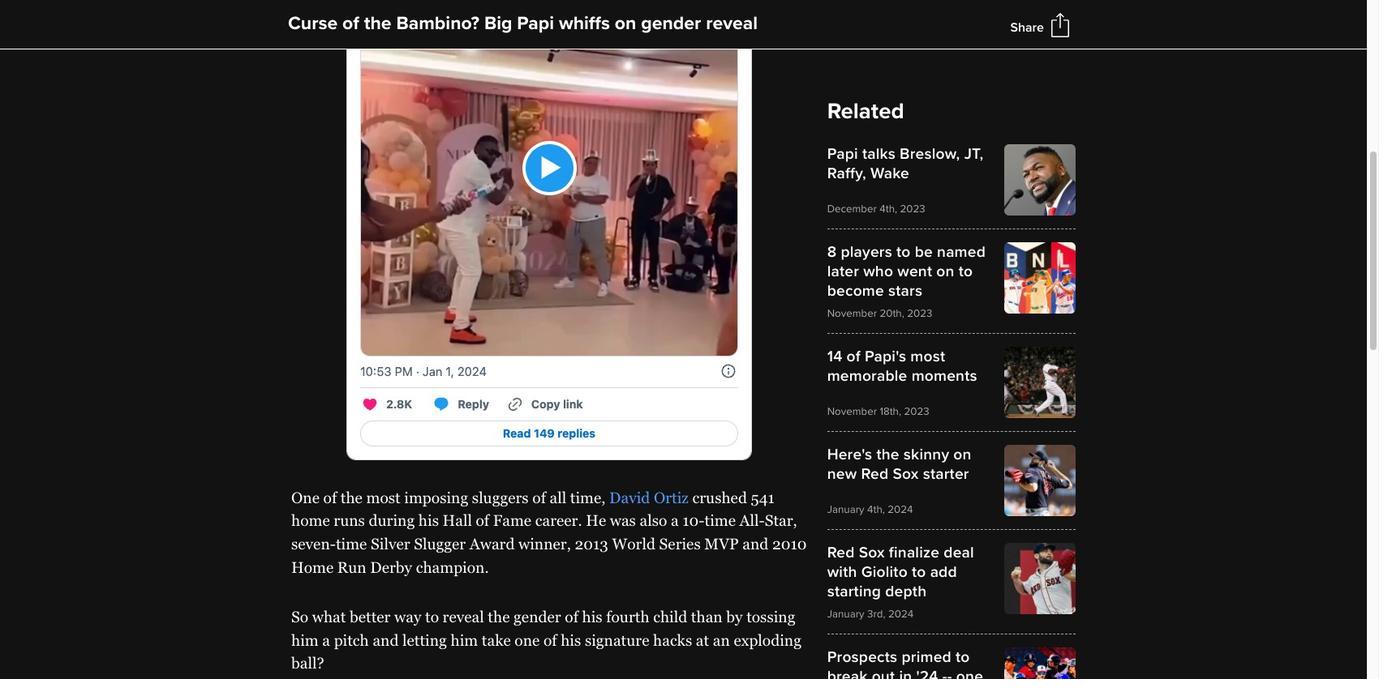 Task type: describe. For each thing, give the bounding box(es) containing it.
jt,
[[964, 144, 984, 163]]

award
[[470, 536, 515, 553]]

a inside so what better way to reveal the gender of his fourth child than by tossing him a pitch and letting him take one of his signature hacks at an exploding ball?
[[322, 632, 330, 649]]

series
[[659, 536, 701, 553]]

career.
[[535, 512, 582, 530]]

10-
[[682, 512, 705, 530]]

later
[[827, 262, 859, 281]]

who
[[863, 262, 893, 281]]

1 horizontal spatial his
[[561, 632, 581, 649]]

2024 inside red sox finalize deal with giolito to add starting depth january 3rd, 2024
[[888, 608, 914, 621]]

the left bambino? on the left
[[364, 12, 391, 35]]

primed
[[902, 648, 952, 667]]

here's the skinny on new red sox starter
[[827, 445, 972, 484]]

8 players to be named later who went on to become stars november 20th, 2023
[[827, 242, 986, 320]]

and inside crushed 541 home runs during his hall of fame career. he was also a 10-time all-star, seven-time silver slugger award winner, 2013 world series mvp and 2010 home run derby champion.
[[743, 536, 769, 553]]

derby
[[370, 559, 412, 577]]

than
[[691, 608, 723, 626]]

add
[[930, 563, 957, 582]]

red sox finalize deal with giolito to add starting depth january 3rd, 2024
[[827, 543, 974, 621]]

david ortiz link
[[609, 489, 689, 507]]

hacks
[[653, 632, 692, 649]]

on inside the here's the skinny on new red sox starter
[[954, 445, 972, 464]]

14
[[827, 347, 842, 366]]

was
[[610, 512, 636, 530]]

the up runs
[[341, 489, 363, 507]]

2 horizontal spatial his
[[582, 608, 602, 626]]

home
[[291, 512, 330, 530]]

all
[[550, 489, 566, 507]]

talks
[[862, 144, 896, 163]]

big
[[484, 12, 512, 35]]

18th,
[[880, 405, 901, 418]]

4th, for wake
[[880, 202, 897, 215]]

champion.
[[416, 559, 489, 577]]

541
[[751, 489, 775, 507]]

players
[[841, 242, 892, 262]]

new
[[827, 464, 857, 484]]

starter
[[923, 464, 969, 484]]

all-
[[740, 512, 765, 530]]

with
[[827, 563, 857, 582]]

sox inside the here's the skinny on new red sox starter
[[893, 464, 919, 484]]

14 of papi's most memorable moments
[[827, 347, 977, 386]]

the inside the here's the skinny on new red sox starter
[[876, 445, 899, 464]]

wake
[[871, 163, 909, 183]]

to inside so what better way to reveal the gender of his fourth child than by tossing him a pitch and letting him take one of his signature hacks at an exploding ball?
[[425, 608, 439, 626]]

most for imposing
[[366, 489, 400, 507]]

2010
[[772, 536, 807, 553]]

to inside prospects primed to break out in '24 -- on
[[956, 648, 970, 667]]

1 - from the left
[[943, 667, 947, 680]]

prospects primed to break out in '24 -- one for each team element
[[827, 648, 1076, 680]]

january inside red sox finalize deal with giolito to add starting depth january 3rd, 2024
[[827, 608, 864, 621]]

also
[[640, 512, 667, 530]]

4th, for red
[[867, 503, 885, 516]]

december
[[827, 202, 877, 215]]

tossing
[[746, 608, 795, 626]]

so
[[291, 608, 308, 626]]

1 vertical spatial time
[[336, 536, 367, 553]]

share button
[[1010, 19, 1044, 36]]

one
[[291, 489, 320, 507]]

to right be
[[959, 262, 973, 281]]

bambino?
[[396, 12, 479, 35]]

mvp
[[704, 536, 739, 553]]

giolito
[[861, 563, 908, 582]]

during
[[369, 512, 415, 530]]

here's the skinny on new red sox starter element
[[827, 445, 1076, 516]]

red sox finalize deal with giolito to add starting depth element
[[827, 543, 1076, 621]]

signature
[[585, 632, 649, 649]]

be
[[915, 242, 933, 262]]

stars
[[888, 281, 923, 301]]

prospects
[[827, 648, 898, 667]]

of inside 14 of papi's most memorable moments
[[847, 347, 861, 366]]

fame
[[493, 512, 531, 530]]

out
[[872, 667, 895, 680]]

2023 for papi's
[[904, 405, 929, 418]]

december 4th, 2023
[[827, 202, 925, 215]]

one of the most imposing sluggers of all time, david ortiz
[[291, 489, 689, 507]]

1 horizontal spatial gender
[[641, 12, 701, 35]]

papi talks breslow, jt, raffy, wake
[[827, 144, 984, 183]]

world
[[612, 536, 655, 553]]

finalize
[[889, 543, 940, 563]]

curse
[[288, 12, 338, 35]]

papi inside 'papi talks breslow, jt, raffy, wake'
[[827, 144, 858, 163]]

ortiz
[[654, 489, 689, 507]]

raffy,
[[827, 163, 866, 183]]

become
[[827, 281, 884, 301]]

letting
[[402, 632, 447, 649]]

winner,
[[518, 536, 571, 553]]

slugger
[[414, 536, 466, 553]]

related
[[827, 98, 904, 125]]

2023 inside 8 players to be named later who went on to become stars november 20th, 2023
[[907, 307, 932, 320]]

red inside red sox finalize deal with giolito to add starting depth january 3rd, 2024
[[827, 543, 855, 563]]

14 of papi's most memorable moments element
[[827, 347, 1076, 418]]

prospects primed to break out in '24 -- on link
[[827, 648, 1076, 680]]

child
[[653, 608, 687, 626]]

papi talks breslow, jt, raffy, wake element
[[827, 144, 1076, 215]]

moments
[[912, 366, 977, 386]]

prospects primed to break out in '24 -- on
[[827, 648, 983, 680]]

20th,
[[880, 307, 904, 320]]



Task type: vqa. For each thing, say whether or not it's contained in the screenshot.
Here'S The Skinny On New Red Sox Starter element
yes



Task type: locate. For each thing, give the bounding box(es) containing it.
0 horizontal spatial him
[[291, 632, 319, 649]]

1 vertical spatial january
[[827, 608, 864, 621]]

2023 inside papi talks breslow, jt, raffy, wake element
[[900, 202, 925, 215]]

january down new
[[827, 503, 864, 516]]

0 vertical spatial papi
[[517, 12, 554, 35]]

share
[[1010, 19, 1044, 36]]

a
[[671, 512, 679, 530], [322, 632, 330, 649]]

1 vertical spatial papi
[[827, 144, 858, 163]]

1 vertical spatial sox
[[859, 543, 885, 563]]

0 vertical spatial a
[[671, 512, 679, 530]]

at
[[696, 632, 709, 649]]

sox
[[893, 464, 919, 484], [859, 543, 885, 563]]

so what better way to reveal the gender of his fourth child than by tossing him a pitch and letting him take one of his signature hacks at an exploding ball?
[[291, 608, 801, 673]]

1 vertical spatial on
[[936, 262, 955, 281]]

1 horizontal spatial red
[[861, 464, 889, 484]]

4th, down wake
[[880, 202, 897, 215]]

seven-
[[291, 536, 336, 553]]

exploding
[[734, 632, 801, 649]]

time up run in the bottom of the page
[[336, 536, 367, 553]]

8
[[827, 242, 837, 262]]

0 horizontal spatial and
[[373, 632, 399, 649]]

2024 inside here's the skinny on new red sox starter element
[[888, 503, 913, 516]]

1 horizontal spatial reveal
[[706, 12, 758, 35]]

1 horizontal spatial time
[[705, 512, 736, 530]]

a left 10-
[[671, 512, 679, 530]]

fourth
[[606, 608, 649, 626]]

gender inside so what better way to reveal the gender of his fourth child than by tossing him a pitch and letting him take one of his signature hacks at an exploding ball?
[[514, 608, 561, 626]]

1 vertical spatial his
[[582, 608, 602, 626]]

2024
[[888, 503, 913, 516], [888, 608, 914, 621]]

0 vertical spatial on
[[615, 12, 636, 35]]

breslow,
[[900, 144, 960, 163]]

0 vertical spatial and
[[743, 536, 769, 553]]

0 horizontal spatial reveal
[[443, 608, 484, 626]]

went
[[897, 262, 932, 281]]

his up signature
[[582, 608, 602, 626]]

on inside 8 players to be named later who went on to become stars november 20th, 2023
[[936, 262, 955, 281]]

1 him from the left
[[291, 632, 319, 649]]

0 vertical spatial most
[[910, 347, 945, 366]]

2023 down stars
[[907, 307, 932, 320]]

0 vertical spatial his
[[418, 512, 439, 530]]

1 horizontal spatial sox
[[893, 464, 919, 484]]

time
[[705, 512, 736, 530], [336, 536, 367, 553]]

red inside the here's the skinny on new red sox starter
[[861, 464, 889, 484]]

david
[[609, 489, 650, 507]]

2023 for breslow,
[[900, 202, 925, 215]]

'24
[[916, 667, 938, 680]]

starting
[[827, 582, 881, 602]]

time,
[[570, 489, 606, 507]]

to right primed
[[956, 648, 970, 667]]

home
[[291, 559, 334, 577]]

to right way
[[425, 608, 439, 626]]

0 vertical spatial time
[[705, 512, 736, 530]]

and inside so what better way to reveal the gender of his fourth child than by tossing him a pitch and letting him take one of his signature hacks at an exploding ball?
[[373, 632, 399, 649]]

1 horizontal spatial papi
[[827, 144, 858, 163]]

1 vertical spatial reveal
[[443, 608, 484, 626]]

2023 inside 14 of papi's most memorable moments element
[[904, 405, 929, 418]]

run
[[337, 559, 366, 577]]

november left 18th,
[[827, 405, 877, 418]]

deal
[[944, 543, 974, 563]]

2023 down wake
[[900, 202, 925, 215]]

2024 up finalize
[[888, 503, 913, 516]]

named
[[937, 242, 986, 262]]

the
[[364, 12, 391, 35], [876, 445, 899, 464], [341, 489, 363, 507], [488, 608, 510, 626]]

of inside crushed 541 home runs during his hall of fame career. he was also a 10-time all-star, seven-time silver slugger award winner, 2013 world series mvp and 2010 home run derby champion.
[[476, 512, 489, 530]]

papi
[[517, 12, 554, 35], [827, 144, 858, 163]]

2 january from the top
[[827, 608, 864, 621]]

0 horizontal spatial time
[[336, 536, 367, 553]]

pitch
[[334, 632, 369, 649]]

1 vertical spatial november
[[827, 405, 877, 418]]

reveal inside so what better way to reveal the gender of his fourth child than by tossing him a pitch and letting him take one of his signature hacks at an exploding ball?
[[443, 608, 484, 626]]

by
[[726, 608, 743, 626]]

most right the papi's
[[910, 347, 945, 366]]

november down become
[[827, 307, 877, 320]]

his right one
[[561, 632, 581, 649]]

his inside crushed 541 home runs during his hall of fame career. he was also a 10-time all-star, seven-time silver slugger award winner, 2013 world series mvp and 2010 home run derby champion.
[[418, 512, 439, 530]]

gender
[[641, 12, 701, 35], [514, 608, 561, 626]]

take
[[482, 632, 511, 649]]

ball?
[[291, 655, 324, 673]]

him left take
[[451, 632, 478, 649]]

most up "during"
[[366, 489, 400, 507]]

1 vertical spatial 2023
[[907, 307, 932, 320]]

january down starting
[[827, 608, 864, 621]]

reveal
[[706, 12, 758, 35], [443, 608, 484, 626]]

november inside 14 of papi's most memorable moments element
[[827, 405, 877, 418]]

1 2024 from the top
[[888, 503, 913, 516]]

0 horizontal spatial gender
[[514, 608, 561, 626]]

3rd,
[[867, 608, 886, 621]]

january inside here's the skinny on new red sox starter element
[[827, 503, 864, 516]]

1 november from the top
[[827, 307, 877, 320]]

most for memorable
[[910, 347, 945, 366]]

sox right "with"
[[859, 543, 885, 563]]

red up starting
[[827, 543, 855, 563]]

him
[[291, 632, 319, 649], [451, 632, 478, 649]]

and down all-
[[743, 536, 769, 553]]

1 vertical spatial and
[[373, 632, 399, 649]]

0 vertical spatial november
[[827, 307, 877, 320]]

4th, inside here's the skinny on new red sox starter element
[[867, 503, 885, 516]]

4th, inside papi talks breslow, jt, raffy, wake element
[[880, 202, 897, 215]]

the up take
[[488, 608, 510, 626]]

0 vertical spatial 2023
[[900, 202, 925, 215]]

better
[[350, 608, 391, 626]]

crushed
[[692, 489, 747, 507]]

november
[[827, 307, 877, 320], [827, 405, 877, 418]]

curse of the bambino? big papi whiffs on gender reveal
[[288, 12, 758, 35]]

most inside 14 of papi's most memorable moments
[[910, 347, 945, 366]]

0 horizontal spatial a
[[322, 632, 330, 649]]

2 him from the left
[[451, 632, 478, 649]]

sox inside red sox finalize deal with giolito to add starting depth january 3rd, 2024
[[859, 543, 885, 563]]

red
[[861, 464, 889, 484], [827, 543, 855, 563]]

2 vertical spatial 2023
[[904, 405, 929, 418]]

0 vertical spatial 4th,
[[880, 202, 897, 215]]

0 horizontal spatial sox
[[859, 543, 885, 563]]

2 vertical spatial on
[[954, 445, 972, 464]]

and
[[743, 536, 769, 553], [373, 632, 399, 649]]

2 2024 from the top
[[888, 608, 914, 621]]

1 vertical spatial gender
[[514, 608, 561, 626]]

crushed 541 home runs during his hall of fame career. he was also a 10-time all-star, seven-time silver slugger award winner, 2013 world series mvp and 2010 home run derby champion.
[[291, 489, 807, 577]]

2 november from the top
[[827, 405, 877, 418]]

1 horizontal spatial and
[[743, 536, 769, 553]]

on
[[615, 12, 636, 35], [936, 262, 955, 281], [954, 445, 972, 464]]

2023 right 18th,
[[904, 405, 929, 418]]

what
[[312, 608, 346, 626]]

him up ball?
[[291, 632, 319, 649]]

way
[[394, 608, 421, 626]]

to left be
[[896, 242, 911, 262]]

1 vertical spatial red
[[827, 543, 855, 563]]

1 vertical spatial 4th,
[[867, 503, 885, 516]]

papi left the talks
[[827, 144, 858, 163]]

his down imposing
[[418, 512, 439, 530]]

0 vertical spatial gender
[[641, 12, 701, 35]]

1 vertical spatial most
[[366, 489, 400, 507]]

november inside 8 players to be named later who went on to become stars november 20th, 2023
[[827, 307, 877, 320]]

memorable
[[827, 366, 907, 386]]

4th, down the here's the skinny on new red sox starter
[[867, 503, 885, 516]]

1 vertical spatial a
[[322, 632, 330, 649]]

the right here's
[[876, 445, 899, 464]]

0 vertical spatial 2024
[[888, 503, 913, 516]]

depth
[[885, 582, 927, 602]]

0 vertical spatial red
[[861, 464, 889, 484]]

skinny
[[904, 445, 949, 464]]

november 18th, 2023
[[827, 405, 929, 418]]

most
[[910, 347, 945, 366], [366, 489, 400, 507]]

1 january from the top
[[827, 503, 864, 516]]

a down the what
[[322, 632, 330, 649]]

0 vertical spatial reveal
[[706, 12, 758, 35]]

one
[[515, 632, 540, 649]]

on right be
[[936, 262, 955, 281]]

sox left starter
[[893, 464, 919, 484]]

hall
[[443, 512, 472, 530]]

star,
[[765, 512, 797, 530]]

0 horizontal spatial most
[[366, 489, 400, 507]]

0 horizontal spatial red
[[827, 543, 855, 563]]

2024 down "depth"
[[888, 608, 914, 621]]

he
[[586, 512, 606, 530]]

on right whiffs
[[615, 12, 636, 35]]

1 horizontal spatial him
[[451, 632, 478, 649]]

2 vertical spatial his
[[561, 632, 581, 649]]

time down the crushed
[[705, 512, 736, 530]]

8 players to be named later who went on to become stars element
[[827, 242, 1076, 320]]

the inside so what better way to reveal the gender of his fourth child than by tossing him a pitch and letting him take one of his signature hacks at an exploding ball?
[[488, 608, 510, 626]]

4th,
[[880, 202, 897, 215], [867, 503, 885, 516]]

silver
[[371, 536, 410, 553]]

whiffs
[[559, 12, 610, 35]]

to
[[896, 242, 911, 262], [959, 262, 973, 281], [912, 563, 926, 582], [425, 608, 439, 626], [956, 648, 970, 667]]

on right skinny
[[954, 445, 972, 464]]

2 - from the left
[[947, 667, 952, 680]]

an
[[713, 632, 730, 649]]

2013
[[575, 536, 608, 553]]

january 4th, 2024
[[827, 503, 913, 516]]

0 vertical spatial january
[[827, 503, 864, 516]]

advertisement region
[[830, 0, 1073, 46]]

papi right big
[[517, 12, 554, 35]]

here's
[[827, 445, 872, 464]]

papi's
[[865, 347, 906, 366]]

imposing
[[404, 489, 468, 507]]

and down the better
[[373, 632, 399, 649]]

0 vertical spatial sox
[[893, 464, 919, 484]]

0 horizontal spatial papi
[[517, 12, 554, 35]]

1 horizontal spatial most
[[910, 347, 945, 366]]

to inside red sox finalize deal with giolito to add starting depth january 3rd, 2024
[[912, 563, 926, 582]]

1 horizontal spatial a
[[671, 512, 679, 530]]

red right new
[[861, 464, 889, 484]]

to left add
[[912, 563, 926, 582]]

1 vertical spatial 2024
[[888, 608, 914, 621]]

2023
[[900, 202, 925, 215], [907, 307, 932, 320], [904, 405, 929, 418]]

0 horizontal spatial his
[[418, 512, 439, 530]]

a inside crushed 541 home runs during his hall of fame career. he was also a 10-time all-star, seven-time silver slugger award winner, 2013 world series mvp and 2010 home run derby champion.
[[671, 512, 679, 530]]



